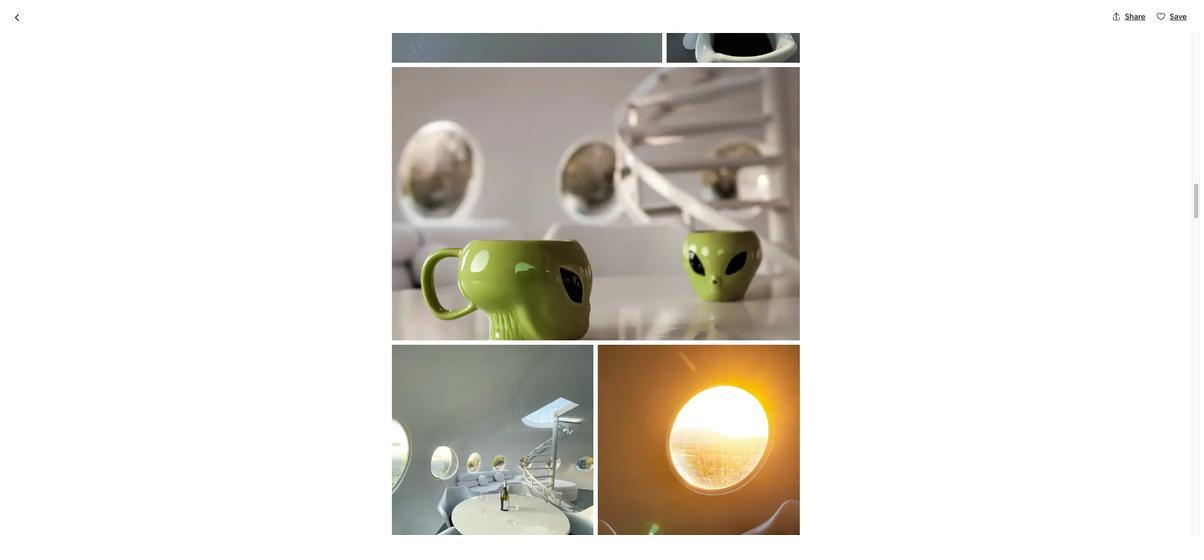 Task type: vqa. For each thing, say whether or not it's contained in the screenshot.
4.84 ( 25 reviews )
no



Task type: describe. For each thing, give the bounding box(es) containing it.
great check-in experience 90% of recent guests gave the check-in process a 5-star rating.
[[323, 508, 544, 532]]

ufo is a superhost superhosts are experienced, highly rated hosts.
[[323, 470, 491, 494]]

taxes
[[757, 438, 777, 448]]

ufo
[[288, 56, 317, 75]]

start
[[527, 17, 546, 27]]

hosted
[[357, 408, 397, 423]]

place
[[324, 408, 355, 423]]

experience
[[386, 508, 432, 519]]

· inside ufo guadalupe superhost · francisco zarco (valle de guadalupe), baja california, mexico
[[419, 80, 421, 91]]

dialog containing share
[[0, 0, 1200, 536]]

of
[[339, 522, 347, 532]]

ufo guadalupe superhost · francisco zarco (valle de guadalupe), baja california, mexico
[[288, 56, 644, 91]]

california,
[[580, 80, 617, 90]]

share button
[[1108, 7, 1150, 26]]

experienced,
[[378, 484, 424, 494]]

12/3/2023
[[719, 476, 755, 486]]

entire place hosted by ufo 2 beds · 1 bath
[[288, 408, 440, 438]]

share
[[1125, 12, 1146, 21]]

process
[[463, 522, 491, 532]]

guadalupe),
[[517, 80, 561, 90]]

$337 total before taxes
[[713, 422, 777, 448]]

great
[[323, 508, 347, 519]]

guests
[[373, 522, 397, 532]]

0 vertical spatial in
[[377, 508, 384, 519]]

rating.
[[521, 522, 544, 532]]

your
[[547, 17, 563, 27]]

star
[[506, 522, 519, 532]]

(valle
[[484, 80, 504, 90]]

a inside great check-in experience 90% of recent guests gave the check-in process a 5-star rating.
[[493, 522, 497, 532]]

superhosts
[[323, 484, 363, 494]]

are
[[365, 484, 376, 494]]

entire
[[288, 408, 321, 423]]

highly
[[426, 484, 447, 494]]

the
[[418, 522, 430, 532]]

guadalupe
[[320, 56, 394, 75]]

start your search
[[527, 17, 589, 27]]

90%
[[323, 522, 338, 532]]

ufo guadalupe image 5 image
[[755, 252, 904, 391]]

$337
[[713, 422, 740, 438]]

ufo
[[323, 470, 338, 482]]



Task type: locate. For each thing, give the bounding box(es) containing it.
superhost inside ufo guadalupe superhost · francisco zarco (valle de guadalupe), baja california, mexico
[[378, 80, 414, 90]]

listing image 15 image
[[667, 0, 800, 63], [667, 0, 800, 63]]

0 vertical spatial superhost
[[378, 80, 414, 90]]

superhost
[[378, 80, 414, 90], [355, 470, 398, 482]]

a inside ufo is a superhost superhosts are experienced, highly rated hosts.
[[348, 470, 353, 482]]

listing image 16 image
[[392, 67, 800, 341], [392, 67, 800, 341]]

by ufo
[[400, 408, 437, 423]]

check-
[[349, 508, 377, 519], [431, 522, 455, 532]]

0 horizontal spatial in
[[377, 508, 384, 519]]

1 vertical spatial superhost
[[355, 470, 398, 482]]

francisco
[[425, 80, 460, 90]]

listing image 13 image
[[392, 0, 663, 63], [392, 0, 663, 63]]

0 vertical spatial ·
[[419, 80, 421, 91]]

0 vertical spatial a
[[348, 470, 353, 482]]

start your search button
[[514, 9, 679, 35]]

listing image 18 image
[[598, 345, 800, 536], [598, 345, 800, 536]]

1 horizontal spatial check-
[[431, 522, 455, 532]]

ufo guadalupe image 3 image
[[601, 252, 750, 391]]

0 horizontal spatial ·
[[412, 427, 414, 438]]

listing image 17 image
[[392, 345, 594, 536], [392, 345, 594, 536]]

dialog
[[0, 0, 1200, 536]]

1 vertical spatial in
[[455, 522, 462, 532]]

baja
[[563, 80, 578, 90]]

Start your search search field
[[514, 9, 679, 35]]

in up guests
[[377, 508, 384, 519]]

search
[[565, 17, 589, 27]]

a left 5-
[[493, 522, 497, 532]]

1 vertical spatial a
[[493, 522, 497, 532]]

ufo is a superhost. learn more about ufo. image
[[617, 408, 648, 439], [617, 408, 648, 439]]

hosts.
[[469, 484, 491, 494]]

1 horizontal spatial ·
[[419, 80, 421, 91]]

0 vertical spatial check-
[[349, 508, 377, 519]]

check- right the
[[431, 522, 455, 532]]

recent
[[348, 522, 372, 532]]

a right is
[[348, 470, 353, 482]]

rated
[[448, 484, 467, 494]]

check- up recent
[[349, 508, 377, 519]]

before
[[732, 438, 756, 448]]

1 horizontal spatial a
[[493, 522, 497, 532]]

0 horizontal spatial a
[[348, 470, 353, 482]]

in
[[377, 508, 384, 519], [455, 522, 462, 532]]

0 horizontal spatial check-
[[349, 508, 377, 519]]

12/3/2023 button
[[713, 461, 890, 492]]

superhost up are
[[355, 470, 398, 482]]

· inside entire place hosted by ufo 2 beds · 1 bath
[[412, 427, 414, 438]]

superhost inside ufo is a superhost superhosts are experienced, highly rated hosts.
[[355, 470, 398, 482]]

a
[[348, 470, 353, 482], [493, 522, 497, 532]]

is
[[340, 470, 346, 482]]

francisco zarco (valle de guadalupe), baja california, mexico button
[[425, 78, 644, 91]]

gave
[[399, 522, 416, 532]]

ufo guadalupe image 4 image
[[755, 105, 904, 248]]

1 vertical spatial ·
[[412, 427, 414, 438]]

· left francisco
[[419, 80, 421, 91]]

zarco
[[462, 80, 483, 90]]

1
[[416, 427, 419, 438]]

5-
[[499, 522, 506, 532]]

in left process
[[455, 522, 462, 532]]

bath
[[421, 427, 440, 438]]

ufo guadalupe image 1 image
[[288, 105, 596, 391]]

1 vertical spatial check-
[[431, 522, 455, 532]]

save
[[1170, 12, 1187, 21]]

mexico
[[618, 80, 644, 90]]

save button
[[1153, 7, 1192, 26]]

de
[[506, 80, 515, 90]]

· left 1
[[412, 427, 414, 438]]

superhost down guadalupe
[[378, 80, 414, 90]]

2
[[383, 427, 388, 438]]

beds
[[389, 427, 410, 438]]

1 horizontal spatial in
[[455, 522, 462, 532]]

ufo guadalupe image 2 image
[[601, 105, 750, 248]]

total
[[713, 438, 730, 448]]

·
[[419, 80, 421, 91], [412, 427, 414, 438]]



